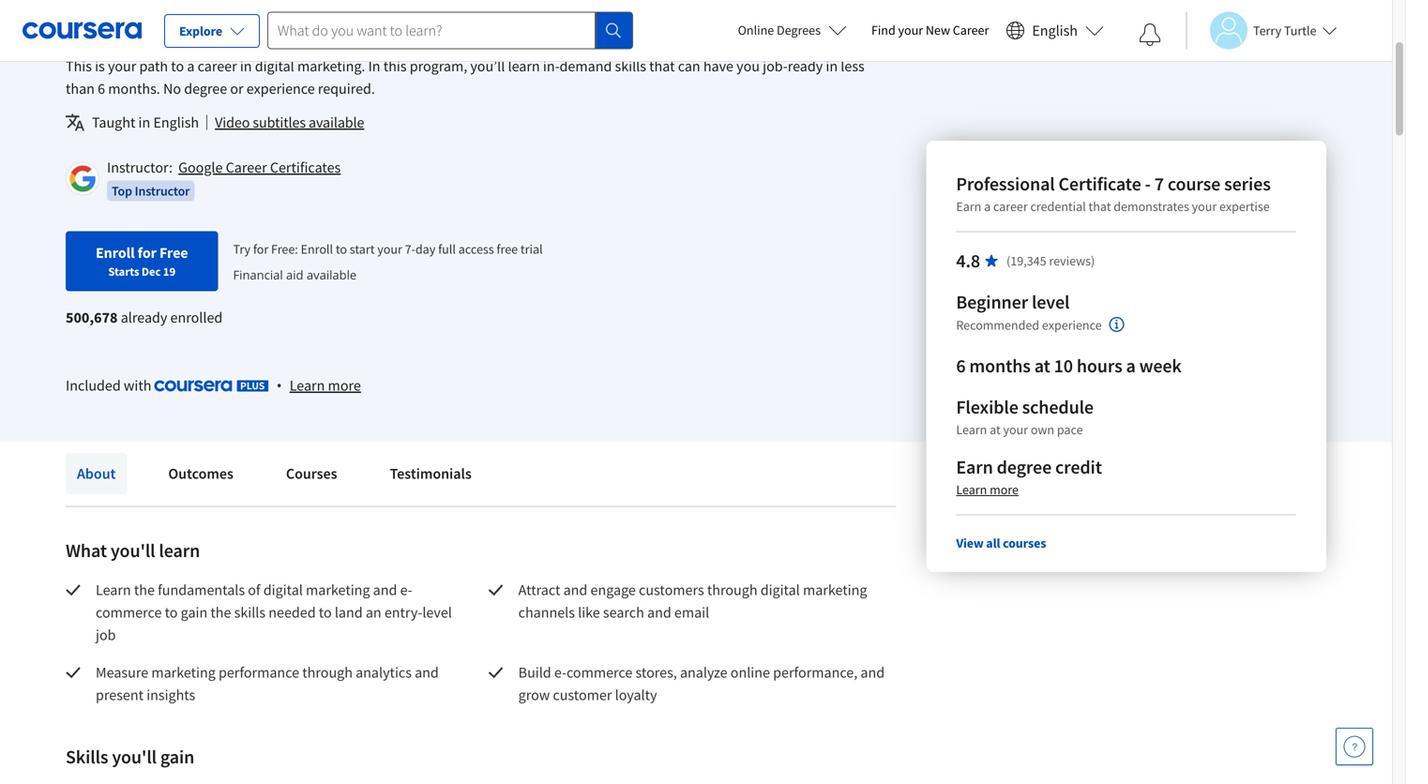Task type: describe. For each thing, give the bounding box(es) containing it.
flexible
[[956, 395, 1019, 419]]

video subtitles available button
[[215, 111, 364, 134]]

skills inside this is your path to a career in digital marketing. in this program, you'll learn in-demand skills that can have you job-ready in less than 6 months. no degree or experience required.
[[615, 57, 646, 76]]

already
[[121, 308, 167, 327]]

performance,
[[773, 663, 858, 682]]

courses
[[286, 464, 337, 483]]

1 vertical spatial english
[[153, 113, 199, 132]]

online
[[731, 663, 770, 682]]

-
[[1145, 172, 1151, 196]]

7-
[[405, 240, 416, 257]]

earn degree credit learn more
[[956, 456, 1102, 498]]

more inside • learn more
[[328, 376, 361, 395]]

course
[[1168, 172, 1221, 196]]

access
[[459, 240, 494, 257]]

build e-commerce stores, analyze online performance, and grow customer loyalty
[[519, 663, 888, 705]]

and inside 'measure marketing performance through analytics and present insights'
[[415, 663, 439, 682]]

0 vertical spatial career
[[953, 22, 989, 38]]

in
[[368, 57, 381, 76]]

this is your path to a career in digital marketing. in this program, you'll learn in-demand skills that can have you job-ready in less than 6 months. no degree or experience required.
[[66, 57, 865, 98]]

testimonials
[[390, 464, 472, 483]]

present
[[96, 686, 144, 705]]

what you'll learn
[[66, 539, 200, 562]]

professional certificate - 7 course series earn a career credential that demonstrates your expertise
[[956, 172, 1271, 215]]

level inside learn the fundamentals of digital marketing and e- commerce to gain the skills needed to land an entry-level job
[[423, 603, 452, 622]]

terry turtle
[[1253, 22, 1317, 39]]

enroll for free starts dec 19
[[96, 243, 188, 279]]

to left 'land'
[[319, 603, 332, 622]]

6 months at 10 hours a week
[[956, 354, 1182, 378]]

certificate
[[1059, 172, 1142, 196]]

build
[[519, 663, 551, 682]]

learn inside • learn more
[[290, 376, 325, 395]]

your inside this is your path to a career in digital marketing. in this program, you'll learn in-demand skills that can have you job-ready in less than 6 months. no degree or experience required.
[[108, 57, 136, 76]]

or
[[230, 79, 244, 98]]

reviews)
[[1049, 252, 1095, 269]]

degree inside earn degree credit learn more
[[997, 456, 1052, 479]]

fundamentals
[[158, 581, 245, 600]]

performance
[[219, 663, 299, 682]]

pace
[[1057, 421, 1083, 438]]

entry-
[[385, 603, 423, 622]]

day
[[416, 240, 436, 257]]

learn more link for degree
[[956, 481, 1019, 498]]

digital inside learn the fundamentals of digital marketing and e- commerce to gain the skills needed to land an entry-level job
[[263, 581, 303, 600]]

financial aid available button
[[233, 266, 357, 283]]

enroll inside try for free: enroll to start your 7-day full access free trial financial aid available
[[301, 240, 333, 257]]

series
[[1224, 172, 1271, 196]]

new
[[926, 22, 950, 38]]

view
[[956, 535, 984, 552]]

is
[[95, 57, 105, 76]]

and up like
[[564, 581, 588, 600]]

1 vertical spatial 6
[[956, 354, 966, 378]]

video subtitles available
[[215, 113, 364, 132]]

needed
[[269, 603, 316, 622]]

have
[[704, 57, 734, 76]]

and inside build e-commerce stores, analyze online performance, and grow customer loyalty
[[861, 663, 885, 682]]

skills inside learn the fundamentals of digital marketing and e- commerce to gain the skills needed to land an entry-level job
[[234, 603, 266, 622]]

google career certificates image
[[68, 165, 97, 193]]

job
[[96, 626, 116, 645]]

instructor
[[135, 182, 190, 199]]

information about difficulty level pre-requisites. image
[[1110, 317, 1125, 332]]

credential
[[1031, 198, 1086, 215]]

commerce inside build e-commerce stores, analyze online performance, and grow customer loyalty
[[567, 663, 633, 682]]

explore
[[179, 23, 222, 39]]

top
[[112, 182, 132, 199]]

your inside flexible schedule learn at your own pace
[[1003, 421, 1028, 438]]

courses link
[[275, 453, 349, 494]]

for for try
[[253, 240, 269, 257]]

find your new career link
[[862, 19, 999, 42]]

attract and engage customers through digital marketing channels like search and email
[[519, 581, 870, 622]]

what
[[66, 539, 107, 562]]

of
[[248, 581, 260, 600]]

schedule
[[1022, 395, 1094, 419]]

months.
[[108, 79, 160, 98]]

learn inside earn degree credit learn more
[[956, 481, 987, 498]]

(19,345 reviews)
[[1007, 252, 1095, 269]]

•
[[276, 375, 282, 395]]

customers
[[639, 581, 704, 600]]

try
[[233, 240, 251, 257]]

an
[[366, 603, 382, 622]]

taught in english
[[92, 113, 199, 132]]

stores,
[[636, 663, 677, 682]]

all
[[986, 535, 1001, 552]]

like
[[578, 603, 600, 622]]

0 horizontal spatial the
[[134, 581, 155, 600]]

at inside flexible schedule learn at your own pace
[[990, 421, 1001, 438]]

ready
[[788, 57, 823, 76]]

learn more link for learn
[[290, 374, 361, 397]]

gain inside learn the fundamentals of digital marketing and e- commerce to gain the skills needed to land an entry-level job
[[181, 603, 208, 622]]

and inside learn the fundamentals of digital marketing and e- commerce to gain the skills needed to land an entry-level job
[[373, 581, 397, 600]]

about link
[[66, 453, 127, 494]]

this
[[66, 57, 92, 76]]

measure marketing performance through analytics and present insights
[[96, 663, 442, 705]]

2 horizontal spatial in
[[826, 57, 838, 76]]

• learn more
[[276, 375, 361, 395]]

coursera plus image
[[155, 380, 269, 392]]

skills you'll gain
[[66, 745, 194, 769]]

for for enroll
[[138, 243, 157, 262]]

What do you want to learn? text field
[[267, 12, 596, 49]]

through inside 'measure marketing performance through analytics and present insights'
[[302, 663, 353, 682]]

career inside instructor: google career certificates top instructor
[[226, 158, 267, 177]]

turtle
[[1284, 22, 1317, 39]]

beginner
[[956, 290, 1028, 314]]

email
[[674, 603, 709, 622]]

earn inside professional certificate - 7 course series earn a career credential that demonstrates your expertise
[[956, 198, 982, 215]]

(19,345
[[1007, 252, 1047, 269]]

19
[[163, 264, 176, 279]]

analytics
[[356, 663, 412, 682]]

grow
[[519, 686, 550, 705]]

free
[[497, 240, 518, 257]]

with
[[124, 376, 152, 395]]

free
[[159, 243, 188, 262]]

available inside try for free: enroll to start your 7-day full access free trial financial aid available
[[307, 266, 357, 283]]

0 vertical spatial level
[[1032, 290, 1070, 314]]

financial
[[233, 266, 283, 283]]



Task type: vqa. For each thing, say whether or not it's contained in the screenshot.
top Earn
yes



Task type: locate. For each thing, give the bounding box(es) containing it.
career right google
[[226, 158, 267, 177]]

1 vertical spatial degree
[[997, 456, 1052, 479]]

included with
[[66, 376, 155, 395]]

1 vertical spatial available
[[307, 266, 357, 283]]

in right taught
[[138, 113, 150, 132]]

1 horizontal spatial learn
[[508, 57, 540, 76]]

through
[[707, 581, 758, 600], [302, 663, 353, 682]]

required.
[[318, 79, 375, 98]]

1 horizontal spatial e-
[[554, 663, 567, 682]]

0 vertical spatial learn more link
[[290, 374, 361, 397]]

1 horizontal spatial in
[[240, 57, 252, 76]]

marketing up 'land'
[[306, 581, 370, 600]]

career up or
[[198, 57, 237, 76]]

certificates
[[270, 158, 341, 177]]

a inside professional certificate - 7 course series earn a career credential that demonstrates your expertise
[[984, 198, 991, 215]]

degree left or
[[184, 79, 227, 98]]

1 vertical spatial commerce
[[567, 663, 633, 682]]

2 horizontal spatial marketing
[[803, 581, 867, 600]]

1 vertical spatial career
[[994, 198, 1028, 215]]

0 vertical spatial you'll
[[111, 539, 155, 562]]

0 horizontal spatial e-
[[400, 581, 412, 600]]

a
[[187, 57, 195, 76], [984, 198, 991, 215], [1126, 354, 1136, 378]]

through inside attract and engage customers through digital marketing channels like search and email
[[707, 581, 758, 600]]

2 horizontal spatial a
[[1126, 354, 1136, 378]]

insights
[[147, 686, 195, 705]]

6 left months
[[956, 354, 966, 378]]

digital up online
[[761, 581, 800, 600]]

0 horizontal spatial enroll
[[96, 243, 135, 262]]

you
[[737, 57, 760, 76]]

more right •
[[328, 376, 361, 395]]

level up recommended experience
[[1032, 290, 1070, 314]]

digital
[[255, 57, 294, 76], [263, 581, 303, 600], [761, 581, 800, 600]]

learn right •
[[290, 376, 325, 395]]

1 horizontal spatial enroll
[[301, 240, 333, 257]]

1 horizontal spatial through
[[707, 581, 758, 600]]

learn more link up all
[[956, 481, 1019, 498]]

1 earn from the top
[[956, 198, 982, 215]]

video
[[215, 113, 250, 132]]

marketing up insights
[[151, 663, 216, 682]]

0 horizontal spatial for
[[138, 243, 157, 262]]

0 vertical spatial a
[[187, 57, 195, 76]]

2 vertical spatial a
[[1126, 354, 1136, 378]]

0 vertical spatial english
[[1032, 21, 1078, 40]]

marketing up performance,
[[803, 581, 867, 600]]

job-
[[763, 57, 788, 76]]

0 horizontal spatial career
[[226, 158, 267, 177]]

attract
[[519, 581, 561, 600]]

explore button
[[164, 14, 260, 48]]

your inside try for free: enroll to start your 7-day full access free trial financial aid available
[[377, 240, 402, 257]]

marketing.
[[297, 57, 365, 76]]

testimonials link
[[379, 453, 483, 494]]

0 vertical spatial 6
[[98, 79, 105, 98]]

0 vertical spatial career
[[198, 57, 237, 76]]

more up the view all courses
[[990, 481, 1019, 498]]

at down flexible
[[990, 421, 1001, 438]]

2 earn from the top
[[956, 456, 993, 479]]

your right find
[[898, 22, 923, 38]]

career inside professional certificate - 7 course series earn a career credential that demonstrates your expertise
[[994, 198, 1028, 215]]

you'll right skills
[[112, 745, 157, 769]]

to inside this is your path to a career in digital marketing. in this program, you'll learn in-demand skills that can have you job-ready in less than 6 months. no degree or experience required.
[[171, 57, 184, 76]]

1 horizontal spatial level
[[1032, 290, 1070, 314]]

0 vertical spatial more
[[328, 376, 361, 395]]

0 horizontal spatial learn more link
[[290, 374, 361, 397]]

career
[[198, 57, 237, 76], [994, 198, 1028, 215]]

1 horizontal spatial career
[[953, 22, 989, 38]]

0 horizontal spatial more
[[328, 376, 361, 395]]

0 vertical spatial available
[[309, 113, 364, 132]]

try for free: enroll to start your 7-day full access free trial financial aid available
[[233, 240, 543, 283]]

enroll up starts
[[96, 243, 135, 262]]

outcomes
[[168, 464, 234, 483]]

0 vertical spatial skills
[[615, 57, 646, 76]]

and up an
[[373, 581, 397, 600]]

no
[[163, 79, 181, 98]]

earn down flexible
[[956, 456, 993, 479]]

for
[[253, 240, 269, 257], [138, 243, 157, 262]]

available right aid on the top
[[307, 266, 357, 283]]

1 vertical spatial that
[[1089, 198, 1111, 215]]

skills right the demand
[[615, 57, 646, 76]]

professional
[[956, 172, 1055, 196]]

marketing inside learn the fundamentals of digital marketing and e- commerce to gain the skills needed to land an entry-level job
[[306, 581, 370, 600]]

1 horizontal spatial a
[[984, 198, 991, 215]]

own
[[1031, 421, 1055, 438]]

through up email
[[707, 581, 758, 600]]

degree down own
[[997, 456, 1052, 479]]

1 vertical spatial learn
[[159, 539, 200, 562]]

degrees
[[777, 22, 821, 38]]

e- up entry-
[[400, 581, 412, 600]]

and right analytics
[[415, 663, 439, 682]]

1 vertical spatial level
[[423, 603, 452, 622]]

your left own
[[1003, 421, 1028, 438]]

1 horizontal spatial 6
[[956, 354, 966, 378]]

available inside "button"
[[309, 113, 364, 132]]

1 vertical spatial career
[[226, 158, 267, 177]]

10
[[1054, 354, 1073, 378]]

free:
[[271, 240, 298, 257]]

career down the professional in the right of the page
[[994, 198, 1028, 215]]

level right an
[[423, 603, 452, 622]]

a left week
[[1126, 354, 1136, 378]]

beginner level
[[956, 290, 1070, 314]]

0 horizontal spatial through
[[302, 663, 353, 682]]

earn down the professional in the right of the page
[[956, 198, 982, 215]]

in up or
[[240, 57, 252, 76]]

learn left in-
[[508, 57, 540, 76]]

1 vertical spatial you'll
[[112, 745, 157, 769]]

1 horizontal spatial english
[[1032, 21, 1078, 40]]

1 vertical spatial learn more link
[[956, 481, 1019, 498]]

you'll for skills
[[112, 745, 157, 769]]

a inside this is your path to a career in digital marketing. in this program, you'll learn in-demand skills that can have you job-ready in less than 6 months. no degree or experience required.
[[187, 57, 195, 76]]

enroll
[[301, 240, 333, 257], [96, 243, 135, 262]]

learn up fundamentals
[[159, 539, 200, 562]]

0 vertical spatial experience
[[247, 79, 315, 98]]

credit
[[1056, 456, 1102, 479]]

1 vertical spatial skills
[[234, 603, 266, 622]]

marketing
[[306, 581, 370, 600], [803, 581, 867, 600], [151, 663, 216, 682]]

in
[[240, 57, 252, 76], [826, 57, 838, 76], [138, 113, 150, 132]]

about
[[77, 464, 116, 483]]

a down the professional in the right of the page
[[984, 198, 991, 215]]

learn inside flexible schedule learn at your own pace
[[956, 421, 987, 438]]

0 horizontal spatial level
[[423, 603, 452, 622]]

0 horizontal spatial at
[[990, 421, 1001, 438]]

show notifications image
[[1139, 23, 1162, 46]]

1 vertical spatial the
[[211, 603, 231, 622]]

0 vertical spatial that
[[649, 57, 675, 76]]

1 vertical spatial gain
[[160, 745, 194, 769]]

earn inside earn degree credit learn more
[[956, 456, 993, 479]]

1 horizontal spatial commerce
[[567, 663, 633, 682]]

commerce up job
[[96, 603, 162, 622]]

to inside try for free: enroll to start your 7-day full access free trial financial aid available
[[336, 240, 347, 257]]

and down customers
[[647, 603, 672, 622]]

the down fundamentals
[[211, 603, 231, 622]]

learn down what you'll learn
[[96, 581, 131, 600]]

4.8
[[956, 249, 981, 273]]

gain down fundamentals
[[181, 603, 208, 622]]

you'll right what
[[111, 539, 155, 562]]

that inside this is your path to a career in digital marketing. in this program, you'll learn in-demand skills that can have you job-ready in less than 6 months. no degree or experience required.
[[649, 57, 675, 76]]

1 horizontal spatial for
[[253, 240, 269, 257]]

a for path
[[187, 57, 195, 76]]

your right is
[[108, 57, 136, 76]]

enrolled
[[170, 308, 223, 327]]

english inside button
[[1032, 21, 1078, 40]]

0 vertical spatial through
[[707, 581, 758, 600]]

that left can
[[649, 57, 675, 76]]

0 horizontal spatial learn
[[159, 539, 200, 562]]

degree
[[184, 79, 227, 98], [997, 456, 1052, 479]]

1 vertical spatial earn
[[956, 456, 993, 479]]

channels
[[519, 603, 575, 622]]

expertise
[[1220, 198, 1270, 215]]

0 vertical spatial at
[[1035, 354, 1051, 378]]

courses
[[1003, 535, 1046, 552]]

1 horizontal spatial career
[[994, 198, 1028, 215]]

gain
[[181, 603, 208, 622], [160, 745, 194, 769]]

1 vertical spatial a
[[984, 198, 991, 215]]

0 vertical spatial learn
[[508, 57, 540, 76]]

digital inside attract and engage customers through digital marketing channels like search and email
[[761, 581, 800, 600]]

commerce up customer
[[567, 663, 633, 682]]

0 horizontal spatial skills
[[234, 603, 266, 622]]

1 horizontal spatial skills
[[615, 57, 646, 76]]

google career certificates link
[[178, 158, 341, 177]]

terry
[[1253, 22, 1282, 39]]

a down "explore"
[[187, 57, 195, 76]]

your down the course
[[1192, 198, 1217, 215]]

0 vertical spatial gain
[[181, 603, 208, 622]]

your left 7- at the left top of page
[[377, 240, 402, 257]]

0 horizontal spatial that
[[649, 57, 675, 76]]

6 right than
[[98, 79, 105, 98]]

and right performance,
[[861, 663, 885, 682]]

experience inside this is your path to a career in digital marketing. in this program, you'll learn in-demand skills that can have you job-ready in less than 6 months. no degree or experience required.
[[247, 79, 315, 98]]

e- right build
[[554, 663, 567, 682]]

through left analytics
[[302, 663, 353, 682]]

flexible schedule learn at your own pace
[[956, 395, 1094, 438]]

that inside professional certificate - 7 course series earn a career credential that demonstrates your expertise
[[1089, 198, 1111, 215]]

marketing inside 'measure marketing performance through analytics and present insights'
[[151, 663, 216, 682]]

0 vertical spatial earn
[[956, 198, 982, 215]]

help center image
[[1344, 736, 1366, 758]]

can
[[678, 57, 701, 76]]

recommended experience
[[956, 317, 1102, 333]]

subtitles
[[253, 113, 306, 132]]

1 horizontal spatial more
[[990, 481, 1019, 498]]

gain down insights
[[160, 745, 194, 769]]

career right new
[[953, 22, 989, 38]]

1 horizontal spatial at
[[1035, 354, 1051, 378]]

outcomes link
[[157, 453, 245, 494]]

digital up subtitles
[[255, 57, 294, 76]]

skills down of
[[234, 603, 266, 622]]

6 inside this is your path to a career in digital marketing. in this program, you'll learn in-demand skills that can have you job-ready in less than 6 months. no degree or experience required.
[[98, 79, 105, 98]]

land
[[335, 603, 363, 622]]

None search field
[[267, 12, 633, 49]]

1 horizontal spatial learn more link
[[956, 481, 1019, 498]]

starts
[[108, 264, 139, 279]]

your inside professional certificate - 7 course series earn a career credential that demonstrates your expertise
[[1192, 198, 1217, 215]]

you'll
[[470, 57, 505, 76]]

enroll inside enroll for free starts dec 19
[[96, 243, 135, 262]]

digital up needed
[[263, 581, 303, 600]]

0 horizontal spatial marketing
[[151, 663, 216, 682]]

online degrees
[[738, 22, 821, 38]]

0 vertical spatial degree
[[184, 79, 227, 98]]

experience up 6 months at 10 hours a week
[[1042, 317, 1102, 333]]

learn more link right •
[[290, 374, 361, 397]]

0 horizontal spatial english
[[153, 113, 199, 132]]

aid
[[286, 266, 304, 283]]

e- inside build e-commerce stores, analyze online performance, and grow customer loyalty
[[554, 663, 567, 682]]

in left the less
[[826, 57, 838, 76]]

terry turtle button
[[1186, 12, 1337, 49]]

that down the certificate
[[1089, 198, 1111, 215]]

digital inside this is your path to a career in digital marketing. in this program, you'll learn in-demand skills that can have you job-ready in less than 6 months. no degree or experience required.
[[255, 57, 294, 76]]

0 horizontal spatial a
[[187, 57, 195, 76]]

learn inside this is your path to a career in digital marketing. in this program, you'll learn in-demand skills that can have you job-ready in less than 6 months. no degree or experience required.
[[508, 57, 540, 76]]

1 horizontal spatial degree
[[997, 456, 1052, 479]]

a for 10
[[1126, 354, 1136, 378]]

start
[[350, 240, 375, 257]]

learn up view
[[956, 481, 987, 498]]

that
[[649, 57, 675, 76], [1089, 198, 1111, 215]]

0 vertical spatial commerce
[[96, 603, 162, 622]]

0 horizontal spatial career
[[198, 57, 237, 76]]

learn the fundamentals of digital marketing and e- commerce to gain the skills needed to land an entry-level job
[[96, 581, 455, 645]]

recommended
[[956, 317, 1040, 333]]

path
[[139, 57, 168, 76]]

for inside try for free: enroll to start your 7-day full access free trial financial aid available
[[253, 240, 269, 257]]

to down fundamentals
[[165, 603, 178, 622]]

in-
[[543, 57, 560, 76]]

taught
[[92, 113, 135, 132]]

0 vertical spatial e-
[[400, 581, 412, 600]]

7
[[1155, 172, 1164, 196]]

1 vertical spatial through
[[302, 663, 353, 682]]

experience up subtitles
[[247, 79, 315, 98]]

1 vertical spatial more
[[990, 481, 1019, 498]]

online
[[738, 22, 774, 38]]

to left start
[[336, 240, 347, 257]]

program,
[[410, 57, 467, 76]]

learn down flexible
[[956, 421, 987, 438]]

you'll for what
[[111, 539, 155, 562]]

week
[[1140, 354, 1182, 378]]

commerce inside learn the fundamentals of digital marketing and e- commerce to gain the skills needed to land an entry-level job
[[96, 603, 162, 622]]

months
[[970, 354, 1031, 378]]

for inside enroll for free starts dec 19
[[138, 243, 157, 262]]

1 vertical spatial experience
[[1042, 317, 1102, 333]]

this
[[384, 57, 407, 76]]

available down required.
[[309, 113, 364, 132]]

more
[[328, 376, 361, 395], [990, 481, 1019, 498]]

enroll right free:
[[301, 240, 333, 257]]

6
[[98, 79, 105, 98], [956, 354, 966, 378]]

e- inside learn the fundamentals of digital marketing and e- commerce to gain the skills needed to land an entry-level job
[[400, 581, 412, 600]]

learn inside learn the fundamentals of digital marketing and e- commerce to gain the skills needed to land an entry-level job
[[96, 581, 131, 600]]

1 horizontal spatial that
[[1089, 198, 1111, 215]]

full
[[438, 240, 456, 257]]

hours
[[1077, 354, 1123, 378]]

included
[[66, 376, 121, 395]]

trial
[[521, 240, 543, 257]]

1 horizontal spatial marketing
[[306, 581, 370, 600]]

coursera image
[[23, 15, 142, 45]]

1 horizontal spatial experience
[[1042, 317, 1102, 333]]

skills
[[66, 745, 108, 769]]

0 vertical spatial the
[[134, 581, 155, 600]]

for right try
[[253, 240, 269, 257]]

instructor: google career certificates top instructor
[[107, 158, 341, 199]]

level
[[1032, 290, 1070, 314], [423, 603, 452, 622]]

career inside this is your path to a career in digital marketing. in this program, you'll learn in-demand skills that can have you job-ready in less than 6 months. no degree or experience required.
[[198, 57, 237, 76]]

e-
[[400, 581, 412, 600], [554, 663, 567, 682]]

0 horizontal spatial degree
[[184, 79, 227, 98]]

0 horizontal spatial 6
[[98, 79, 105, 98]]

0 horizontal spatial commerce
[[96, 603, 162, 622]]

0 horizontal spatial in
[[138, 113, 150, 132]]

degree inside this is your path to a career in digital marketing. in this program, you'll learn in-demand skills that can have you job-ready in less than 6 months. no degree or experience required.
[[184, 79, 227, 98]]

more inside earn degree credit learn more
[[990, 481, 1019, 498]]

for up dec
[[138, 243, 157, 262]]

search
[[603, 603, 644, 622]]

to up no
[[171, 57, 184, 76]]

marketing inside attract and engage customers through digital marketing channels like search and email
[[803, 581, 867, 600]]

1 vertical spatial at
[[990, 421, 1001, 438]]

the down what you'll learn
[[134, 581, 155, 600]]

at left 10
[[1035, 354, 1051, 378]]

0 horizontal spatial experience
[[247, 79, 315, 98]]

1 horizontal spatial the
[[211, 603, 231, 622]]

1 vertical spatial e-
[[554, 663, 567, 682]]



